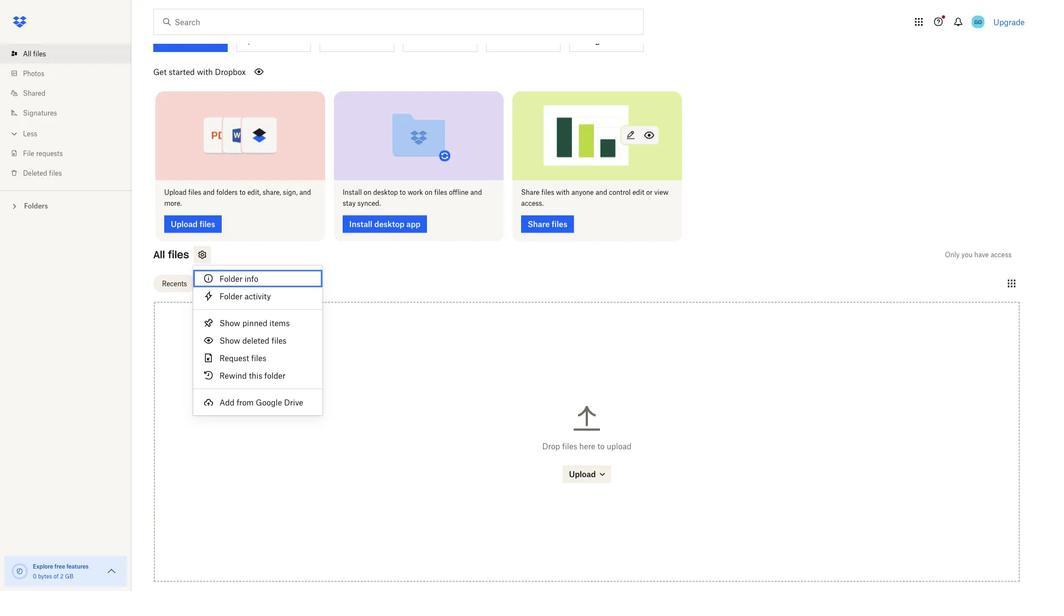 Task type: vqa. For each thing, say whether or not it's contained in the screenshot.
53.6
no



Task type: describe. For each thing, give the bounding box(es) containing it.
request
[[220, 354, 249, 363]]

share,
[[263, 188, 281, 196]]

offline
[[449, 188, 469, 196]]

all files link
[[9, 44, 131, 64]]

get for get signatures
[[577, 36, 588, 45]]

1 vertical spatial all files
[[153, 248, 189, 261]]

to for install on desktop to work on files offline and stay synced.
[[400, 188, 406, 196]]

files inside upload files and folders to edit, share, sign, and more.
[[188, 188, 201, 196]]

you
[[962, 251, 973, 259]]

2 on from the left
[[425, 188, 433, 196]]

files inside 'list item'
[[33, 50, 46, 58]]

add from google drive menu item
[[193, 394, 323, 411]]

rewind this folder
[[220, 371, 286, 380]]

upload
[[607, 442, 632, 451]]

folder activity
[[220, 292, 271, 301]]

file requests link
[[9, 144, 131, 163]]

with for started
[[197, 67, 213, 76]]

drive
[[284, 398, 303, 407]]

stay
[[343, 199, 356, 207]]

upload files and folders to edit, share, sign, and more.
[[164, 188, 311, 207]]

install
[[343, 188, 362, 196]]

folders
[[217, 188, 238, 196]]

signatures link
[[9, 103, 131, 123]]

pinned
[[243, 319, 268, 328]]

deleted
[[243, 336, 270, 345]]

and inside install on desktop to work on files offline and stay synced.
[[471, 188, 482, 196]]

from
[[237, 398, 254, 407]]

upgrade link
[[994, 17, 1025, 27]]

files left here
[[563, 442, 578, 451]]

files left folder settings image
[[168, 248, 189, 261]]

deleted files
[[23, 169, 62, 177]]

features
[[67, 563, 89, 570]]

show deleted files menu item
[[193, 332, 323, 349]]

2
[[60, 573, 63, 580]]

recents button
[[153, 275, 196, 292]]

more.
[[164, 199, 182, 207]]

starred button
[[200, 275, 241, 292]]

show pinned items
[[220, 319, 290, 328]]

1 and from the left
[[203, 188, 215, 196]]

upload
[[164, 188, 187, 196]]

folders
[[24, 202, 48, 210]]

folder
[[265, 371, 286, 380]]

free
[[55, 563, 65, 570]]

or
[[647, 188, 653, 196]]

file
[[23, 149, 34, 157]]

recents
[[162, 279, 187, 288]]

show pinned items menu item
[[193, 314, 323, 332]]

this
[[249, 371, 262, 380]]

sign,
[[283, 188, 298, 196]]

0
[[33, 573, 37, 580]]

of
[[54, 573, 59, 580]]

signatures
[[590, 36, 626, 45]]

folders button
[[0, 198, 131, 214]]

upgrade
[[994, 17, 1025, 27]]

explore free features 0 bytes of 2 gb
[[33, 563, 89, 580]]

request files
[[220, 354, 266, 363]]

gb
[[65, 573, 73, 580]]

install on desktop to work on files offline and stay synced.
[[343, 188, 482, 207]]

get started with dropbox
[[153, 67, 246, 76]]

show for show pinned items
[[220, 319, 240, 328]]

here
[[580, 442, 596, 451]]

less image
[[9, 128, 20, 139]]

view
[[655, 188, 669, 196]]

requests
[[36, 149, 63, 157]]

signatures
[[23, 109, 57, 117]]

rewind
[[220, 371, 247, 380]]

files right deleted
[[49, 169, 62, 177]]

dropbox image
[[9, 11, 31, 33]]

share
[[521, 188, 540, 196]]

explore
[[33, 563, 53, 570]]

access
[[991, 251, 1012, 259]]

only
[[946, 251, 960, 259]]

starred
[[209, 279, 233, 288]]

add
[[220, 398, 235, 407]]

started
[[169, 67, 195, 76]]



Task type: locate. For each thing, give the bounding box(es) containing it.
to inside upload files and folders to edit, share, sign, and more.
[[240, 188, 246, 196]]

0 vertical spatial with
[[197, 67, 213, 76]]

files left offline
[[435, 188, 447, 196]]

1 vertical spatial show
[[220, 336, 240, 345]]

only you have access
[[946, 251, 1012, 259]]

and right sign,
[[300, 188, 311, 196]]

with left anyone at the top right of page
[[556, 188, 570, 196]]

1 horizontal spatial get
[[577, 36, 588, 45]]

deleted
[[23, 169, 47, 177]]

get signatures button
[[570, 10, 644, 52]]

all files up photos
[[23, 50, 46, 58]]

1 show from the top
[[220, 319, 240, 328]]

with inside share files with anyone and control edit or view access.
[[556, 188, 570, 196]]

drop
[[543, 442, 560, 451]]

2 and from the left
[[300, 188, 311, 196]]

folder settings image
[[196, 248, 209, 261]]

0 vertical spatial get
[[577, 36, 588, 45]]

folder
[[220, 274, 243, 283], [220, 292, 243, 301]]

all
[[23, 50, 31, 58], [153, 248, 165, 261]]

work
[[408, 188, 423, 196]]

rewind this folder menu item
[[193, 367, 323, 385]]

1 horizontal spatial all
[[153, 248, 165, 261]]

get for get started with dropbox
[[153, 67, 167, 76]]

files down show deleted files menu item
[[251, 354, 266, 363]]

0 horizontal spatial all files
[[23, 50, 46, 58]]

0 vertical spatial show
[[220, 319, 240, 328]]

all files
[[23, 50, 46, 58], [153, 248, 189, 261]]

0 horizontal spatial with
[[197, 67, 213, 76]]

get inside "button"
[[577, 36, 588, 45]]

synced.
[[358, 199, 381, 207]]

1 horizontal spatial to
[[400, 188, 406, 196]]

get signatures
[[577, 36, 626, 45]]

and left control
[[596, 188, 608, 196]]

all inside all files link
[[23, 50, 31, 58]]

photos link
[[9, 64, 131, 83]]

get left signatures
[[577, 36, 588, 45]]

to left the edit, at the left top
[[240, 188, 246, 196]]

0 vertical spatial all files
[[23, 50, 46, 58]]

1 horizontal spatial with
[[556, 188, 570, 196]]

to right here
[[598, 442, 605, 451]]

1 on from the left
[[364, 188, 372, 196]]

on up synced.
[[364, 188, 372, 196]]

0 horizontal spatial to
[[240, 188, 246, 196]]

folder info
[[220, 274, 258, 283]]

get left started at the left top of page
[[153, 67, 167, 76]]

show deleted files
[[220, 336, 287, 345]]

1 vertical spatial get
[[153, 67, 167, 76]]

files right the upload
[[188, 188, 201, 196]]

file requests
[[23, 149, 63, 157]]

files
[[33, 50, 46, 58], [49, 169, 62, 177], [188, 188, 201, 196], [435, 188, 447, 196], [542, 188, 555, 196], [168, 248, 189, 261], [272, 336, 287, 345], [251, 354, 266, 363], [563, 442, 578, 451]]

1 vertical spatial with
[[556, 188, 570, 196]]

with for files
[[556, 188, 570, 196]]

shared link
[[9, 83, 131, 103]]

quota usage element
[[11, 563, 28, 581]]

to left work
[[400, 188, 406, 196]]

4 and from the left
[[596, 188, 608, 196]]

and
[[203, 188, 215, 196], [300, 188, 311, 196], [471, 188, 482, 196], [596, 188, 608, 196]]

control
[[609, 188, 631, 196]]

folder for folder info
[[220, 274, 243, 283]]

folder info menu item
[[193, 270, 323, 288]]

all up photos
[[23, 50, 31, 58]]

on
[[364, 188, 372, 196], [425, 188, 433, 196]]

to
[[240, 188, 246, 196], [400, 188, 406, 196], [598, 442, 605, 451]]

have
[[975, 251, 989, 259]]

and right offline
[[471, 188, 482, 196]]

1 vertical spatial folder
[[220, 292, 243, 301]]

share files with anyone and control edit or view access.
[[521, 188, 669, 207]]

2 show from the top
[[220, 336, 240, 345]]

0 vertical spatial all
[[23, 50, 31, 58]]

with right started at the left top of page
[[197, 67, 213, 76]]

1 vertical spatial all
[[153, 248, 165, 261]]

access.
[[521, 199, 544, 207]]

1 horizontal spatial on
[[425, 188, 433, 196]]

deleted files link
[[9, 163, 131, 183]]

show
[[220, 319, 240, 328], [220, 336, 240, 345]]

and inside share files with anyone and control edit or view access.
[[596, 188, 608, 196]]

bytes
[[38, 573, 52, 580]]

to for drop files here to upload
[[598, 442, 605, 451]]

folder left info
[[220, 274, 243, 283]]

all files list item
[[0, 44, 131, 64]]

show up "request"
[[220, 336, 240, 345]]

1 horizontal spatial all files
[[153, 248, 189, 261]]

items
[[270, 319, 290, 328]]

2 folder from the top
[[220, 292, 243, 301]]

2 horizontal spatial to
[[598, 442, 605, 451]]

dropbox
[[215, 67, 246, 76]]

anyone
[[572, 188, 594, 196]]

activity
[[245, 292, 271, 301]]

all files up recents button
[[153, 248, 189, 261]]

list
[[0, 37, 131, 191]]

all files inside 'list item'
[[23, 50, 46, 58]]

google
[[256, 398, 282, 407]]

0 vertical spatial folder
[[220, 274, 243, 283]]

request files menu item
[[193, 349, 323, 367]]

on right work
[[425, 188, 433, 196]]

to inside install on desktop to work on files offline and stay synced.
[[400, 188, 406, 196]]

with
[[197, 67, 213, 76], [556, 188, 570, 196]]

get
[[577, 36, 588, 45], [153, 67, 167, 76]]

1 folder from the top
[[220, 274, 243, 283]]

files up photos
[[33, 50, 46, 58]]

info
[[245, 274, 258, 283]]

photos
[[23, 69, 44, 78]]

0 horizontal spatial get
[[153, 67, 167, 76]]

files inside share files with anyone and control edit or view access.
[[542, 188, 555, 196]]

less
[[23, 130, 37, 138]]

and left folders on the left of page
[[203, 188, 215, 196]]

edit,
[[248, 188, 261, 196]]

show for show deleted files
[[220, 336, 240, 345]]

add from google drive
[[220, 398, 303, 407]]

files inside install on desktop to work on files offline and stay synced.
[[435, 188, 447, 196]]

show left pinned
[[220, 319, 240, 328]]

0 horizontal spatial all
[[23, 50, 31, 58]]

files down items
[[272, 336, 287, 345]]

0 horizontal spatial on
[[364, 188, 372, 196]]

list containing all files
[[0, 37, 131, 191]]

shared
[[23, 89, 45, 97]]

folder activity menu item
[[193, 288, 323, 305]]

desktop
[[373, 188, 398, 196]]

folder down starred
[[220, 292, 243, 301]]

edit
[[633, 188, 645, 196]]

drop files here to upload
[[543, 442, 632, 451]]

all up recents button
[[153, 248, 165, 261]]

folder for folder activity
[[220, 292, 243, 301]]

3 and from the left
[[471, 188, 482, 196]]

files right share
[[542, 188, 555, 196]]



